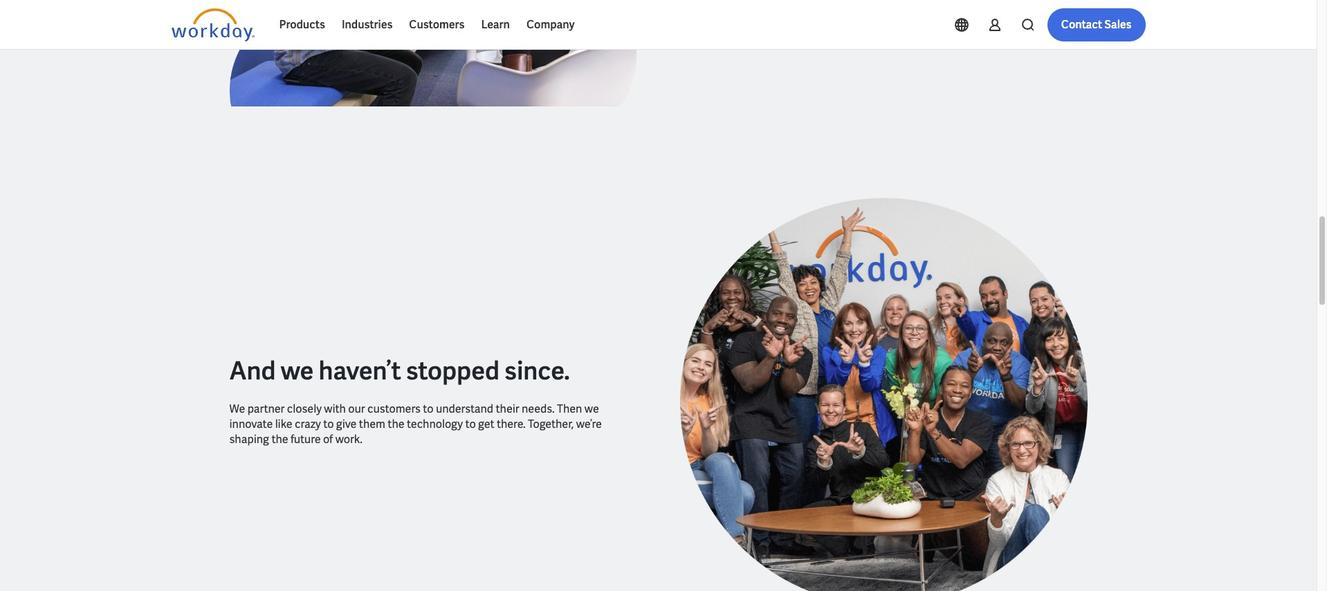Task type: locate. For each thing, give the bounding box(es) containing it.
to
[[779, 0, 789, 6], [974, 6, 984, 21], [423, 402, 434, 417], [323, 417, 334, 432], [466, 417, 476, 432]]

we inside we partner closely with our customers to understand their needs. then we innovate like crazy to give them the technology to get there. together, we're shaping the future of work.
[[585, 402, 599, 417]]

0 horizontal spatial we
[[281, 355, 314, 388]]

us
[[765, 0, 777, 6]]

hr,
[[964, 0, 981, 6]]

the down the like
[[272, 433, 288, 447]]

1 vertical spatial we
[[585, 402, 599, 417]]

2 vertical spatial the
[[272, 433, 288, 447]]

by
[[1028, 6, 1040, 21]]

we
[[281, 355, 314, 388], [585, 402, 599, 417]]

workday employees collaborating. image
[[229, 0, 637, 107]]

employees,
[[680, 22, 737, 36]]

1 vertical spatial and
[[847, 6, 866, 21]]

crazy
[[295, 417, 321, 432]]

contact sales
[[1062, 17, 1132, 32]]

0 vertical spatial the
[[818, 22, 835, 36]]

that's
[[925, 6, 952, 21]]

our
[[680, 0, 699, 6]]

technology
[[407, 417, 463, 432]]

we up the we're
[[585, 402, 599, 417]]

0 vertical spatial and
[[984, 0, 1003, 6]]

and
[[984, 0, 1003, 6], [847, 6, 866, 21], [797, 22, 816, 36]]

we up the closely
[[281, 355, 314, 388]]

and up do
[[984, 0, 1003, 6]]

1 horizontal spatial we
[[585, 402, 599, 417]]

needs.
[[522, 402, 555, 417]]

our
[[348, 402, 365, 417]]

the down customers
[[388, 417, 405, 432]]

led
[[747, 0, 762, 6]]

company button
[[518, 8, 583, 42]]

to up technology
[[423, 402, 434, 417]]

industries
[[342, 17, 393, 32]]

system
[[1051, 0, 1087, 6]]

their
[[496, 402, 520, 417]]

partner
[[248, 402, 285, 417]]

0 vertical spatial we
[[281, 355, 314, 388]]

sales
[[1105, 17, 1132, 32]]

business
[[757, 6, 802, 21]]

1 horizontal spatial and
[[847, 6, 866, 21]]

shaping
[[229, 433, 269, 447]]

and down evolves,
[[797, 22, 816, 36]]

products button
[[271, 8, 334, 42]]

future
[[291, 433, 321, 447]]

2 horizontal spatial the
[[818, 22, 835, 36]]

something
[[826, 0, 879, 6]]

since.
[[505, 355, 570, 388]]

evolves
[[703, 6, 741, 21]]

right
[[1002, 6, 1025, 21]]

the
[[818, 22, 835, 36], [388, 417, 405, 432], [272, 433, 288, 447]]

to left get
[[466, 417, 476, 432]]

we partner closely with our customers to understand their needs. then we innovate like crazy to give them the technology to get there. together, we're shaping the future of work.
[[229, 402, 602, 447]]

to up business
[[779, 0, 789, 6]]

like
[[275, 417, 293, 432]]

our curiosity led us to create something new—a finance, hr, and planning system that evolves as business evolves, and a company that's out to do right by employees, customers, and the world.
[[680, 0, 1087, 36]]

contact sales link
[[1048, 8, 1146, 42]]

innovate
[[229, 417, 273, 432]]

1 horizontal spatial the
[[388, 417, 405, 432]]

learn button
[[473, 8, 518, 42]]

and down something
[[847, 6, 866, 21]]

industries button
[[334, 8, 401, 42]]

customers button
[[401, 8, 473, 42]]

0 horizontal spatial the
[[272, 433, 288, 447]]

do
[[987, 6, 1000, 21]]

curiosity
[[701, 0, 745, 6]]

the down evolves,
[[818, 22, 835, 36]]

2 horizontal spatial and
[[984, 0, 1003, 6]]

evolves,
[[804, 6, 844, 21]]

stopped
[[406, 355, 500, 388]]

contact
[[1062, 17, 1103, 32]]

0 horizontal spatial and
[[797, 22, 816, 36]]



Task type: describe. For each thing, give the bounding box(es) containing it.
then
[[557, 402, 582, 417]]

understand
[[436, 402, 494, 417]]

of
[[323, 433, 333, 447]]

and
[[229, 355, 276, 388]]

customers
[[368, 402, 421, 417]]

and we haven't stopped since.
[[229, 355, 570, 388]]

a
[[868, 6, 874, 21]]

closely
[[287, 402, 322, 417]]

learn
[[481, 17, 510, 32]]

new—a
[[882, 0, 920, 6]]

create
[[792, 0, 824, 6]]

world.
[[837, 22, 868, 36]]

company
[[876, 6, 922, 21]]

together,
[[528, 417, 574, 432]]

haven't
[[319, 355, 401, 388]]

with
[[324, 402, 346, 417]]

we're
[[576, 417, 602, 432]]

finance,
[[922, 0, 962, 6]]

workday employees. image
[[680, 198, 1088, 592]]

2 vertical spatial and
[[797, 22, 816, 36]]

give
[[336, 417, 357, 432]]

that
[[680, 6, 701, 21]]

to down the hr,
[[974, 6, 984, 21]]

out
[[954, 6, 971, 21]]

customers
[[409, 17, 465, 32]]

customers,
[[739, 22, 795, 36]]

we
[[229, 402, 245, 417]]

work.
[[336, 433, 363, 447]]

go to the homepage image
[[171, 8, 254, 42]]

them
[[359, 417, 386, 432]]

company
[[527, 17, 575, 32]]

as
[[743, 6, 755, 21]]

the inside 'our curiosity led us to create something new—a finance, hr, and planning system that evolves as business evolves, and a company that's out to do right by employees, customers, and the world.'
[[818, 22, 835, 36]]

products
[[279, 17, 325, 32]]

to up of
[[323, 417, 334, 432]]

get
[[478, 417, 495, 432]]

planning
[[1005, 0, 1049, 6]]

there.
[[497, 417, 526, 432]]

1 vertical spatial the
[[388, 417, 405, 432]]



Task type: vqa. For each thing, say whether or not it's contained in the screenshot.
by
yes



